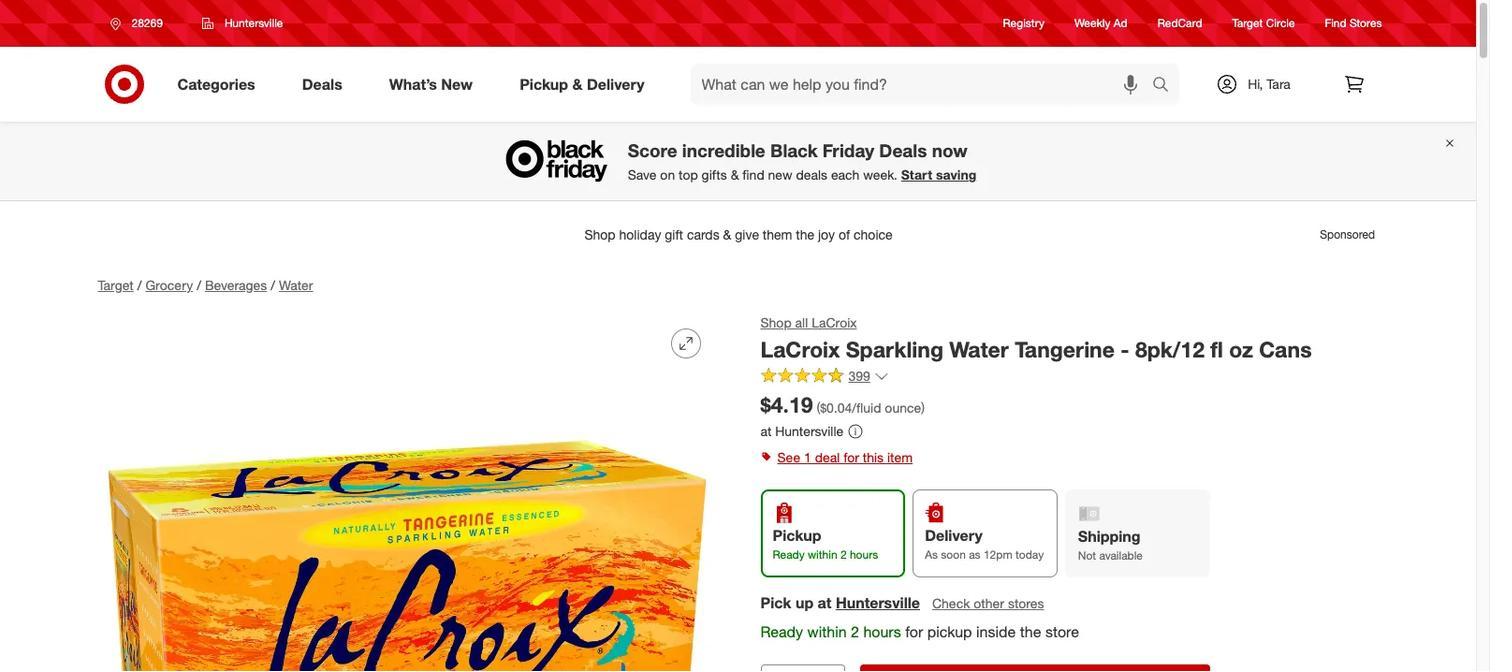 Task type: describe. For each thing, give the bounding box(es) containing it.
item
[[887, 450, 913, 466]]

ad
[[1114, 16, 1128, 30]]

deals
[[796, 167, 828, 183]]

stores
[[1008, 595, 1044, 611]]

at huntersville
[[761, 423, 844, 439]]

now
[[932, 140, 968, 161]]

huntersville button
[[190, 7, 295, 40]]

pickup
[[928, 622, 972, 641]]

0 vertical spatial &
[[573, 75, 583, 93]]

ready within 2 hours for pickup inside the store
[[761, 622, 1080, 641]]

new
[[768, 167, 793, 183]]

grocery link
[[146, 277, 193, 293]]

friday
[[823, 140, 875, 161]]

pickup & delivery link
[[504, 64, 668, 105]]

huntersville button
[[836, 592, 920, 614]]

target for target circle
[[1233, 16, 1263, 30]]

$4.19
[[761, 391, 813, 417]]

redcard
[[1158, 16, 1203, 30]]

weekly ad
[[1075, 16, 1128, 30]]

check
[[932, 595, 970, 611]]

within inside pickup ready within 2 hours
[[808, 548, 838, 562]]

start
[[901, 167, 933, 183]]

registry link
[[1003, 15, 1045, 31]]

& inside score incredible black friday deals now save on top gifts & find new deals each week. start saving
[[731, 167, 739, 183]]

target link
[[98, 277, 134, 293]]

pickup ready within 2 hours
[[773, 527, 878, 562]]

available
[[1100, 549, 1143, 563]]

0 vertical spatial lacroix
[[812, 315, 857, 330]]

delivery inside pickup & delivery link
[[587, 75, 645, 93]]

stores
[[1350, 16, 1382, 30]]

fl
[[1211, 336, 1224, 362]]

$4.19 ( $0.04 /fluid ounce )
[[761, 391, 925, 417]]

score
[[628, 140, 677, 161]]

weekly
[[1075, 16, 1111, 30]]

shipping not available
[[1078, 527, 1143, 563]]

deals link
[[286, 64, 366, 105]]

1 horizontal spatial 2
[[851, 622, 859, 641]]

28269 button
[[98, 7, 182, 40]]

each
[[831, 167, 860, 183]]

save
[[628, 167, 657, 183]]

1 vertical spatial lacroix
[[761, 336, 840, 362]]

3 / from the left
[[271, 277, 275, 293]]

1 vertical spatial for
[[905, 622, 923, 641]]

search button
[[1144, 64, 1189, 109]]

beverages link
[[205, 277, 267, 293]]

beverages
[[205, 277, 267, 293]]

water link
[[279, 277, 313, 293]]

inside
[[977, 622, 1016, 641]]

what's
[[389, 75, 437, 93]]

check other stores
[[932, 595, 1044, 611]]

pickup for ready
[[773, 527, 821, 545]]

up
[[796, 593, 814, 612]]

pickup for &
[[520, 75, 568, 93]]

deal
[[815, 450, 840, 466]]

as
[[925, 548, 938, 562]]

circle
[[1266, 16, 1295, 30]]

advertisement region
[[83, 213, 1394, 257]]

new
[[441, 75, 473, 93]]

score incredible black friday deals now save on top gifts & find new deals each week. start saving
[[628, 140, 977, 183]]

target / grocery / beverages / water
[[98, 277, 313, 293]]

delivery as soon as 12pm today
[[925, 527, 1044, 562]]

store
[[1046, 622, 1080, 641]]

oz
[[1230, 336, 1254, 362]]

what's new
[[389, 75, 473, 93]]

find
[[743, 167, 765, 183]]

/fluid
[[852, 400, 881, 415]]

target for target / grocery / beverages / water
[[98, 277, 134, 293]]

categories
[[177, 75, 255, 93]]

1 / from the left
[[137, 277, 142, 293]]

hi,
[[1248, 76, 1263, 92]]

delivery inside delivery as soon as 12pm today
[[925, 527, 983, 545]]



Task type: vqa. For each thing, say whether or not it's contained in the screenshot.
50
no



Task type: locate. For each thing, give the bounding box(es) containing it.
pick up at huntersville
[[761, 593, 920, 612]]

1 vertical spatial hours
[[864, 622, 901, 641]]

0 vertical spatial at
[[761, 423, 772, 439]]

target left grocery link on the left of page
[[98, 277, 134, 293]]

0 vertical spatial 2
[[841, 548, 847, 562]]

search
[[1144, 76, 1189, 95]]

1 vertical spatial &
[[731, 167, 739, 183]]

within down pick up at huntersville
[[808, 622, 847, 641]]

1
[[804, 450, 812, 466]]

other
[[974, 595, 1005, 611]]

0 horizontal spatial 2
[[841, 548, 847, 562]]

today
[[1016, 548, 1044, 562]]

pickup & delivery
[[520, 75, 645, 93]]

1 horizontal spatial &
[[731, 167, 739, 183]]

at right up
[[818, 593, 832, 612]]

0 horizontal spatial pickup
[[520, 75, 568, 93]]

find stores
[[1325, 16, 1382, 30]]

28269
[[132, 16, 163, 30]]

grocery
[[146, 277, 193, 293]]

cans
[[1260, 336, 1312, 362]]

target
[[1233, 16, 1263, 30], [98, 277, 134, 293]]

delivery up soon
[[925, 527, 983, 545]]

saving
[[936, 167, 977, 183]]

hours up huntersville button
[[850, 548, 878, 562]]

redcard link
[[1158, 15, 1203, 31]]

0 vertical spatial within
[[808, 548, 838, 562]]

1 horizontal spatial water
[[950, 336, 1009, 362]]

water right beverages
[[279, 277, 313, 293]]

black
[[771, 140, 818, 161]]

lacroix sparkling water tangerine - 8pk/12 fl oz cans, 1 of 11 image
[[98, 314, 716, 671]]

0 horizontal spatial &
[[573, 75, 583, 93]]

1 horizontal spatial for
[[905, 622, 923, 641]]

at down $4.19
[[761, 423, 772, 439]]

ready
[[773, 548, 805, 562], [761, 622, 803, 641]]

for
[[844, 450, 859, 466], [905, 622, 923, 641]]

huntersville down (
[[776, 423, 844, 439]]

$0.04
[[820, 400, 852, 415]]

hi, tara
[[1248, 76, 1291, 92]]

find stores link
[[1325, 15, 1382, 31]]

0 horizontal spatial /
[[137, 277, 142, 293]]

see 1 deal for this item link
[[761, 445, 1379, 471]]

this
[[863, 450, 884, 466]]

find
[[1325, 16, 1347, 30]]

not
[[1078, 549, 1096, 563]]

tangerine
[[1015, 336, 1115, 362]]

hours
[[850, 548, 878, 562], [864, 622, 901, 641]]

water
[[279, 277, 313, 293], [950, 336, 1009, 362]]

huntersville inside dropdown button
[[225, 16, 283, 30]]

huntersville
[[225, 16, 283, 30], [776, 423, 844, 439], [836, 593, 920, 612]]

8pk/12
[[1136, 336, 1205, 362]]

target left circle
[[1233, 16, 1263, 30]]

2 up pick up at huntersville
[[841, 548, 847, 562]]

1 vertical spatial pickup
[[773, 527, 821, 545]]

/
[[137, 277, 142, 293], [197, 277, 201, 293], [271, 277, 275, 293]]

ready down pick
[[761, 622, 803, 641]]

1 vertical spatial deals
[[879, 140, 927, 161]]

1 vertical spatial ready
[[761, 622, 803, 641]]

pickup right new on the left
[[520, 75, 568, 93]]

0 vertical spatial pickup
[[520, 75, 568, 93]]

soon
[[941, 548, 966, 562]]

tara
[[1267, 76, 1291, 92]]

)
[[921, 400, 925, 415]]

within up pick up at huntersville
[[808, 548, 838, 562]]

1 vertical spatial delivery
[[925, 527, 983, 545]]

top
[[679, 167, 698, 183]]

1 horizontal spatial target
[[1233, 16, 1263, 30]]

hours inside pickup ready within 2 hours
[[850, 548, 878, 562]]

for left "this" on the right of page
[[844, 450, 859, 466]]

gifts
[[702, 167, 727, 183]]

check other stores button
[[932, 593, 1045, 614]]

0 horizontal spatial water
[[279, 277, 313, 293]]

/ right grocery link on the left of page
[[197, 277, 201, 293]]

deals up start
[[879, 140, 927, 161]]

0 horizontal spatial deals
[[302, 75, 342, 93]]

1 vertical spatial within
[[808, 622, 847, 641]]

0 horizontal spatial target
[[98, 277, 134, 293]]

&
[[573, 75, 583, 93], [731, 167, 739, 183]]

pickup up up
[[773, 527, 821, 545]]

0 vertical spatial deals
[[302, 75, 342, 93]]

target circle link
[[1233, 15, 1295, 31]]

on
[[660, 167, 675, 183]]

What can we help you find? suggestions appear below search field
[[691, 64, 1157, 105]]

2 horizontal spatial /
[[271, 277, 275, 293]]

0 vertical spatial target
[[1233, 16, 1263, 30]]

0 vertical spatial water
[[279, 277, 313, 293]]

water right the sparkling at right
[[950, 336, 1009, 362]]

2 down pick up at huntersville
[[851, 622, 859, 641]]

pickup inside pickup & delivery link
[[520, 75, 568, 93]]

deals left the what's
[[302, 75, 342, 93]]

1 vertical spatial 2
[[851, 622, 859, 641]]

1 horizontal spatial /
[[197, 277, 201, 293]]

2
[[841, 548, 847, 562], [851, 622, 859, 641]]

2 / from the left
[[197, 277, 201, 293]]

0 horizontal spatial at
[[761, 423, 772, 439]]

0 vertical spatial ready
[[773, 548, 805, 562]]

categories link
[[162, 64, 279, 105]]

pick
[[761, 593, 792, 612]]

at
[[761, 423, 772, 439], [818, 593, 832, 612]]

lacroix right "all"
[[812, 315, 857, 330]]

0 horizontal spatial for
[[844, 450, 859, 466]]

399 link
[[761, 367, 889, 388]]

1 horizontal spatial at
[[818, 593, 832, 612]]

1 vertical spatial water
[[950, 336, 1009, 362]]

0 vertical spatial huntersville
[[225, 16, 283, 30]]

shop all lacroix lacroix sparkling water tangerine - 8pk/12 fl oz cans
[[761, 315, 1312, 362]]

399
[[849, 368, 871, 384]]

1 horizontal spatial delivery
[[925, 527, 983, 545]]

1 vertical spatial huntersville
[[776, 423, 844, 439]]

shipping
[[1078, 527, 1141, 546]]

1 vertical spatial target
[[98, 277, 134, 293]]

all
[[795, 315, 808, 330]]

for left pickup
[[905, 622, 923, 641]]

ready inside pickup ready within 2 hours
[[773, 548, 805, 562]]

hours down huntersville button
[[864, 622, 901, 641]]

ounce
[[885, 400, 921, 415]]

1 horizontal spatial pickup
[[773, 527, 821, 545]]

incredible
[[682, 140, 766, 161]]

0 horizontal spatial delivery
[[587, 75, 645, 93]]

(
[[817, 400, 820, 415]]

/ left water link
[[271, 277, 275, 293]]

2 inside pickup ready within 2 hours
[[841, 548, 847, 562]]

delivery
[[587, 75, 645, 93], [925, 527, 983, 545]]

0 vertical spatial hours
[[850, 548, 878, 562]]

deals inside score incredible black friday deals now save on top gifts & find new deals each week. start saving
[[879, 140, 927, 161]]

1 vertical spatial at
[[818, 593, 832, 612]]

what's new link
[[373, 64, 496, 105]]

shop
[[761, 315, 792, 330]]

0 vertical spatial for
[[844, 450, 859, 466]]

1 horizontal spatial deals
[[879, 140, 927, 161]]

water inside the shop all lacroix lacroix sparkling water tangerine - 8pk/12 fl oz cans
[[950, 336, 1009, 362]]

/ right target 'link' on the left of page
[[137, 277, 142, 293]]

lacroix down "all"
[[761, 336, 840, 362]]

registry
[[1003, 16, 1045, 30]]

as
[[969, 548, 981, 562]]

see 1 deal for this item
[[778, 450, 913, 466]]

huntersville up ready within 2 hours for pickup inside the store
[[836, 593, 920, 612]]

ready up pick
[[773, 548, 805, 562]]

the
[[1020, 622, 1042, 641]]

huntersville up the categories link
[[225, 16, 283, 30]]

delivery up score
[[587, 75, 645, 93]]

0 vertical spatial delivery
[[587, 75, 645, 93]]

lacroix
[[812, 315, 857, 330], [761, 336, 840, 362]]

pickup inside pickup ready within 2 hours
[[773, 527, 821, 545]]

target circle
[[1233, 16, 1295, 30]]

2 vertical spatial huntersville
[[836, 593, 920, 612]]

pickup
[[520, 75, 568, 93], [773, 527, 821, 545]]

weekly ad link
[[1075, 15, 1128, 31]]

12pm
[[984, 548, 1013, 562]]

see
[[778, 450, 801, 466]]



